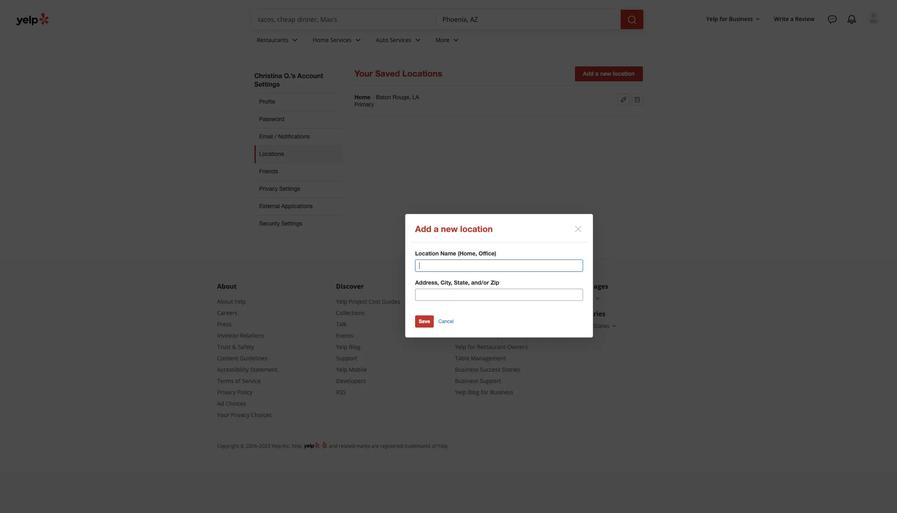 Task type: vqa. For each thing, say whether or not it's contained in the screenshot.
the leftmost Blog
yes



Task type: describe. For each thing, give the bounding box(es) containing it.
careers
[[217, 309, 238, 317]]

copyright
[[217, 443, 239, 450]]

baton rouge, la primary
[[355, 94, 420, 108]]

rss link
[[336, 388, 346, 396]]

collections link
[[336, 309, 365, 317]]

restaurants link
[[251, 29, 307, 53]]

1 vertical spatial choices
[[251, 411, 272, 419]]

countries
[[575, 309, 606, 318]]

collections
[[336, 309, 365, 317]]

investor relations link
[[217, 332, 265, 339]]

yelp burst image
[[322, 442, 328, 449]]

24 chevron down v2 image for restaurants
[[290, 35, 300, 45]]

2 vertical spatial privacy
[[231, 411, 250, 419]]

marks
[[356, 443, 371, 450]]

16 chevron down v2 image
[[755, 16, 762, 22]]

privacy inside "link"
[[259, 185, 278, 192]]

city,
[[441, 279, 453, 286]]

save button
[[416, 316, 434, 328]]

email / notifications link
[[255, 128, 343, 145]]

policy
[[237, 388, 253, 396]]

your
[[472, 320, 484, 328]]

events
[[336, 332, 354, 339]]

claim your business page link
[[455, 320, 523, 328]]

location name (home, office)
[[416, 250, 497, 257]]

1 horizontal spatial add
[[584, 70, 594, 77]]

o.'s
[[284, 72, 296, 79]]

user actions element
[[701, 10, 893, 60]]

about yelp careers press investor relations trust & safety content guidelines accessibility statement terms of service privacy policy ad choices your privacy choices
[[217, 298, 278, 419]]

applications
[[282, 203, 313, 209]]

24 chevron down v2 image
[[452, 35, 461, 45]]

yelp logo image
[[304, 442, 319, 450]]

content guidelines link
[[217, 354, 268, 362]]

and
[[329, 443, 338, 450]]

1 vertical spatial a
[[596, 70, 599, 77]]

privacy policy link
[[217, 388, 253, 396]]

write a review
[[775, 15, 815, 23]]

add a new location link
[[575, 66, 643, 81]]

none text field inside × 'dialog'
[[416, 289, 584, 301]]

advertise on yelp link
[[455, 332, 501, 339]]

restaurant
[[477, 343, 506, 351]]

yelp blog for business link
[[455, 388, 514, 396]]

location
[[416, 250, 439, 257]]

security settings link
[[255, 215, 343, 233]]

project
[[349, 298, 368, 305]]

a inside × 'dialog'
[[434, 224, 439, 234]]

rouge,
[[393, 94, 411, 100]]

accessibility statement link
[[217, 366, 278, 373]]

home services
[[313, 36, 352, 44]]

for right state,
[[471, 282, 481, 291]]

auto
[[376, 36, 389, 44]]

your inside about yelp careers press investor relations trust & safety content guidelines accessibility statement terms of service privacy policy ad choices your privacy choices
[[217, 411, 230, 419]]

business inside button
[[730, 15, 754, 23]]

primary
[[355, 101, 374, 108]]

about for about yelp careers press investor relations trust & safety content guidelines accessibility statement terms of service privacy policy ad choices your privacy choices
[[217, 298, 233, 305]]

owners
[[508, 343, 528, 351]]

saved
[[375, 68, 400, 79]]

management
[[471, 354, 506, 362]]

of inside about yelp careers press investor relations trust & safety content guidelines accessibility statement terms of service privacy policy ad choices your privacy choices
[[235, 377, 241, 385]]

business down the table
[[455, 366, 479, 373]]

account
[[298, 72, 323, 79]]

office)
[[479, 250, 497, 257]]

notifications
[[278, 133, 310, 140]]

name
[[441, 250, 457, 257]]

inc.
[[283, 443, 291, 450]]

location inside × 'dialog'
[[461, 224, 493, 234]]

ad
[[217, 400, 224, 407]]

review
[[796, 15, 815, 23]]

claim your business page advertise on yelp yelp for restaurant owners table management business success stories business support yelp blog for business
[[455, 320, 528, 396]]

christina
[[255, 72, 282, 79]]

business success stories link
[[455, 366, 521, 373]]

©
[[241, 443, 245, 450]]

business up yelp blog for business link
[[455, 377, 479, 385]]

yelp inside about yelp careers press investor relations trust & safety content guidelines accessibility statement terms of service privacy policy ad choices your privacy choices
[[235, 298, 246, 305]]

for down business support link
[[481, 388, 489, 396]]

guidelines
[[240, 354, 268, 362]]

locations link
[[255, 145, 343, 163]]

&
[[232, 343, 237, 351]]

friends link
[[255, 163, 343, 180]]

yelp inside button
[[707, 15, 719, 23]]

add a new location inside × 'dialog'
[[416, 224, 493, 234]]

and/or
[[472, 279, 490, 286]]

× dialog
[[405, 214, 594, 338]]

terms
[[217, 377, 234, 385]]

yelp for restaurant owners link
[[455, 343, 528, 351]]

your privacy choices link
[[217, 411, 272, 419]]

for inside button
[[720, 15, 728, 23]]

yelp project cost guides collections talk events yelp blog support yelp mobile developers rss
[[336, 298, 401, 396]]

search image
[[628, 15, 637, 25]]

copyright © 2004–2023 yelp inc. yelp,
[[217, 443, 303, 450]]

home for home
[[355, 94, 371, 100]]

statement
[[250, 366, 278, 373]]

about yelp link
[[217, 298, 246, 305]]

security
[[259, 220, 280, 227]]

business categories element
[[251, 29, 882, 53]]

mobile
[[349, 366, 367, 373]]

business up on
[[485, 320, 509, 328]]



Task type: locate. For each thing, give the bounding box(es) containing it.
choices down policy
[[251, 411, 272, 419]]

0 vertical spatial blog
[[349, 343, 361, 351]]

None search field
[[252, 10, 645, 29]]

services inside home services link
[[331, 36, 352, 44]]

0 horizontal spatial of
[[235, 377, 241, 385]]

1 about from the top
[[217, 282, 237, 291]]

developers
[[336, 377, 366, 385]]

24 chevron down v2 image right restaurants
[[290, 35, 300, 45]]

1 vertical spatial home
[[355, 94, 371, 100]]

blog inside the yelp project cost guides collections talk events yelp blog support yelp mobile developers rss
[[349, 343, 361, 351]]

support inside the yelp project cost guides collections talk events yelp blog support yelp mobile developers rss
[[336, 354, 358, 362]]

password link
[[255, 111, 343, 128]]

rss
[[336, 388, 346, 396]]

1 vertical spatial add a new location
[[416, 224, 493, 234]]

accessibility
[[217, 366, 249, 373]]

yelp for business inside button
[[707, 15, 754, 23]]

services inside auto services link
[[390, 36, 412, 44]]

0 vertical spatial support
[[336, 354, 358, 362]]

press link
[[217, 320, 232, 328]]

3 24 chevron down v2 image from the left
[[413, 35, 423, 45]]

1 horizontal spatial 24 chevron down v2 image
[[354, 35, 363, 45]]

settings up external applications at the top of the page
[[280, 185, 300, 192]]

about
[[217, 282, 237, 291], [217, 298, 233, 305]]

0 horizontal spatial new
[[441, 224, 458, 234]]

notifications image
[[848, 15, 857, 24]]

relations
[[240, 332, 265, 339]]

2 vertical spatial settings
[[282, 220, 302, 227]]

0 vertical spatial about
[[217, 282, 237, 291]]

2 horizontal spatial 24 chevron down v2 image
[[413, 35, 423, 45]]

privacy settings link
[[255, 180, 343, 198]]

developers link
[[336, 377, 366, 385]]

about for about
[[217, 282, 237, 291]]

table management link
[[455, 354, 506, 362]]

home for home services
[[313, 36, 329, 44]]

/
[[275, 133, 277, 140]]

settings for security
[[282, 220, 302, 227]]

1 vertical spatial blog
[[468, 388, 480, 396]]

cancel link
[[439, 318, 454, 325]]

business down zip
[[477, 298, 501, 305]]

settings down christina
[[255, 80, 280, 88]]

1 horizontal spatial location
[[614, 70, 635, 77]]

email / notifications
[[259, 133, 310, 140]]

0 horizontal spatial location
[[461, 224, 493, 234]]

new inside add a new location link
[[601, 70, 612, 77]]

of up privacy policy link at the left bottom
[[235, 377, 241, 385]]

blog down business support link
[[468, 388, 480, 396]]

support down 'yelp blog' link
[[336, 354, 358, 362]]

24 chevron down v2 image right auto services
[[413, 35, 423, 45]]

discover
[[336, 282, 364, 291]]

and related marks are registered trademarks of yelp.
[[328, 443, 449, 450]]

business down the stories
[[490, 388, 514, 396]]

your left saved
[[355, 68, 373, 79]]

locations up friends
[[259, 151, 284, 157]]

0 horizontal spatial add a new location
[[416, 224, 493, 234]]

security settings
[[259, 220, 302, 227]]

1 vertical spatial your
[[217, 411, 230, 419]]

write a review link
[[772, 12, 819, 26]]

1 horizontal spatial your
[[355, 68, 373, 79]]

settings down applications
[[282, 220, 302, 227]]

0 vertical spatial privacy
[[259, 185, 278, 192]]

1 horizontal spatial locations
[[403, 68, 443, 79]]

24 chevron down v2 image left auto
[[354, 35, 363, 45]]

talk
[[336, 320, 347, 328]]

1 services from the left
[[331, 36, 352, 44]]

24 chevron down v2 image inside restaurants link
[[290, 35, 300, 45]]

zip
[[491, 279, 500, 286]]

24 chevron down v2 image for home services
[[354, 35, 363, 45]]

1 horizontal spatial home
[[355, 94, 371, 100]]

for down and/or
[[468, 298, 476, 305]]

0 vertical spatial location
[[614, 70, 635, 77]]

on
[[482, 332, 489, 339]]

external applications link
[[255, 198, 343, 215]]

settings inside "link"
[[280, 185, 300, 192]]

address,
[[416, 279, 439, 286]]

support down success
[[480, 377, 502, 385]]

2004–2023
[[246, 443, 271, 450]]

your saved locations
[[355, 68, 443, 79]]

about up the about yelp link
[[217, 282, 237, 291]]

1 vertical spatial new
[[441, 224, 458, 234]]

1 vertical spatial add
[[416, 224, 432, 234]]

yelp for business button
[[704, 12, 765, 26]]

support link
[[336, 354, 358, 362]]

press
[[217, 320, 232, 328]]

1 vertical spatial locations
[[259, 151, 284, 157]]

yelp for business link
[[455, 298, 501, 305]]

1 horizontal spatial choices
[[251, 411, 272, 419]]

profile
[[259, 98, 275, 105]]

guides
[[382, 298, 401, 305]]

profile link
[[255, 93, 343, 111]]

services for auto services
[[390, 36, 412, 44]]

1 horizontal spatial support
[[480, 377, 502, 385]]

save
[[419, 318, 430, 324]]

for left 16 chevron down v2 image
[[720, 15, 728, 23]]

password
[[259, 116, 285, 122]]

0 vertical spatial your
[[355, 68, 373, 79]]

service
[[242, 377, 261, 385]]

baton
[[376, 94, 391, 100]]

choices down privacy policy link at the left bottom
[[226, 400, 246, 407]]

1 vertical spatial of
[[432, 443, 437, 450]]

home
[[313, 36, 329, 44], [355, 94, 371, 100]]

add inside × 'dialog'
[[416, 224, 432, 234]]

blog inside claim your business page advertise on yelp yelp for restaurant owners table management business success stories business support yelp blog for business
[[468, 388, 480, 396]]

home services link
[[307, 29, 370, 53]]

new inside × 'dialog'
[[441, 224, 458, 234]]

privacy down terms
[[217, 388, 236, 396]]

about inside about yelp careers press investor relations trust & safety content guidelines accessibility statement terms of service privacy policy ad choices your privacy choices
[[217, 298, 233, 305]]

yelp for business up 'yelp for business' link
[[455, 282, 511, 291]]

yelp for business down and/or
[[455, 298, 501, 305]]

page
[[510, 320, 523, 328]]

privacy down friends
[[259, 185, 278, 192]]

24 chevron down v2 image inside auto services link
[[413, 35, 423, 45]]

0 horizontal spatial locations
[[259, 151, 284, 157]]

services for home services
[[331, 36, 352, 44]]

2 24 chevron down v2 image from the left
[[354, 35, 363, 45]]

1 vertical spatial settings
[[280, 185, 300, 192]]

of
[[235, 377, 241, 385], [432, 443, 437, 450]]

2 about from the top
[[217, 298, 233, 305]]

more link
[[430, 29, 468, 53]]

content
[[217, 354, 238, 362]]

friends
[[259, 168, 278, 175]]

1 horizontal spatial add a new location
[[584, 70, 635, 77]]

your
[[355, 68, 373, 79], [217, 411, 230, 419]]

0 vertical spatial add a new location
[[584, 70, 635, 77]]

add up location
[[416, 224, 432, 234]]

2 horizontal spatial a
[[791, 15, 794, 23]]

0 horizontal spatial services
[[331, 36, 352, 44]]

0 vertical spatial add
[[584, 70, 594, 77]]

your down ad at the bottom of the page
[[217, 411, 230, 419]]

support
[[336, 354, 358, 362], [480, 377, 502, 385]]

1 horizontal spatial of
[[432, 443, 437, 450]]

more
[[436, 36, 450, 44]]

0 horizontal spatial your
[[217, 411, 230, 419]]

ad choices link
[[217, 400, 246, 407]]

0 vertical spatial a
[[791, 15, 794, 23]]

restaurants
[[257, 36, 289, 44]]

yelp
[[707, 15, 719, 23], [455, 282, 469, 291], [235, 298, 246, 305], [336, 298, 348, 305], [455, 298, 467, 305], [490, 332, 501, 339], [336, 343, 348, 351], [455, 343, 467, 351], [336, 366, 348, 373], [455, 388, 467, 396], [272, 443, 281, 450]]

0 vertical spatial yelp for business
[[707, 15, 754, 23]]

yelp,
[[292, 443, 303, 450]]

trust & safety link
[[217, 343, 254, 351]]

business left 16 chevron down v2 image
[[730, 15, 754, 23]]

none text field inside × 'dialog'
[[416, 260, 584, 272]]

0 vertical spatial settings
[[255, 80, 280, 88]]

about up careers link
[[217, 298, 233, 305]]

0 vertical spatial new
[[601, 70, 612, 77]]

1 vertical spatial location
[[461, 224, 493, 234]]

settings for privacy
[[280, 185, 300, 192]]

24 chevron down v2 image inside home services link
[[354, 35, 363, 45]]

2 vertical spatial a
[[434, 224, 439, 234]]

investor
[[217, 332, 239, 339]]

state,
[[454, 279, 470, 286]]

1 horizontal spatial services
[[390, 36, 412, 44]]

2 vertical spatial yelp for business
[[455, 298, 501, 305]]

0 horizontal spatial add
[[416, 224, 432, 234]]

add down business categories element
[[584, 70, 594, 77]]

blog up support link on the left bottom of page
[[349, 343, 361, 351]]

a
[[791, 15, 794, 23], [596, 70, 599, 77], [434, 224, 439, 234]]

0 vertical spatial locations
[[403, 68, 443, 79]]

cancel
[[439, 319, 454, 324]]

1 horizontal spatial new
[[601, 70, 612, 77]]

0 horizontal spatial blog
[[349, 343, 361, 351]]

for down advertise
[[468, 343, 476, 351]]

table
[[455, 354, 470, 362]]

stories
[[502, 366, 521, 373]]

1 horizontal spatial a
[[596, 70, 599, 77]]

choices
[[226, 400, 246, 407], [251, 411, 272, 419]]

1 vertical spatial privacy
[[217, 388, 236, 396]]

la
[[413, 94, 420, 100]]

1 vertical spatial support
[[480, 377, 502, 385]]

auto services link
[[370, 29, 430, 53]]

events link
[[336, 332, 354, 339]]

add
[[584, 70, 594, 77], [416, 224, 432, 234]]

None text field
[[416, 260, 584, 272]]

business up 'yelp for business' link
[[482, 282, 511, 291]]

write
[[775, 15, 790, 23]]

advertise
[[455, 332, 480, 339]]

0 horizontal spatial home
[[313, 36, 329, 44]]

messages image
[[828, 15, 838, 24]]

privacy
[[259, 185, 278, 192], [217, 388, 236, 396], [231, 411, 250, 419]]

external applications
[[259, 203, 313, 209]]

1 horizontal spatial blog
[[468, 388, 480, 396]]

0 horizontal spatial a
[[434, 224, 439, 234]]

2 services from the left
[[390, 36, 412, 44]]

claim
[[455, 320, 470, 328]]

home inside business categories element
[[313, 36, 329, 44]]

,
[[319, 443, 322, 450]]

24 chevron down v2 image for auto services
[[413, 35, 423, 45]]

of left yelp.
[[432, 443, 437, 450]]

1 vertical spatial about
[[217, 298, 233, 305]]

yelp.
[[438, 443, 449, 450]]

1 24 chevron down v2 image from the left
[[290, 35, 300, 45]]

home up primary on the left
[[355, 94, 371, 100]]

locations up la
[[403, 68, 443, 79]]

location
[[614, 70, 635, 77], [461, 224, 493, 234]]

settings inside christina o.'s account settings
[[255, 80, 280, 88]]

None text field
[[416, 289, 584, 301]]

0 vertical spatial of
[[235, 377, 241, 385]]

0 vertical spatial home
[[313, 36, 329, 44]]

home up account
[[313, 36, 329, 44]]

yelp for business left 16 chevron down v2 image
[[707, 15, 754, 23]]

0 vertical spatial choices
[[226, 400, 246, 407]]

support inside claim your business page advertise on yelp yelp for restaurant owners table management business success stories business support yelp blog for business
[[480, 377, 502, 385]]

yelp project cost guides link
[[336, 298, 401, 305]]

24 chevron down v2 image
[[290, 35, 300, 45], [354, 35, 363, 45], [413, 35, 423, 45]]

1 vertical spatial yelp for business
[[455, 282, 511, 291]]

privacy down ad choices link
[[231, 411, 250, 419]]

0 horizontal spatial choices
[[226, 400, 246, 407]]

0 horizontal spatial support
[[336, 354, 358, 362]]

0 horizontal spatial 24 chevron down v2 image
[[290, 35, 300, 45]]

trademarks
[[405, 443, 431, 450]]



